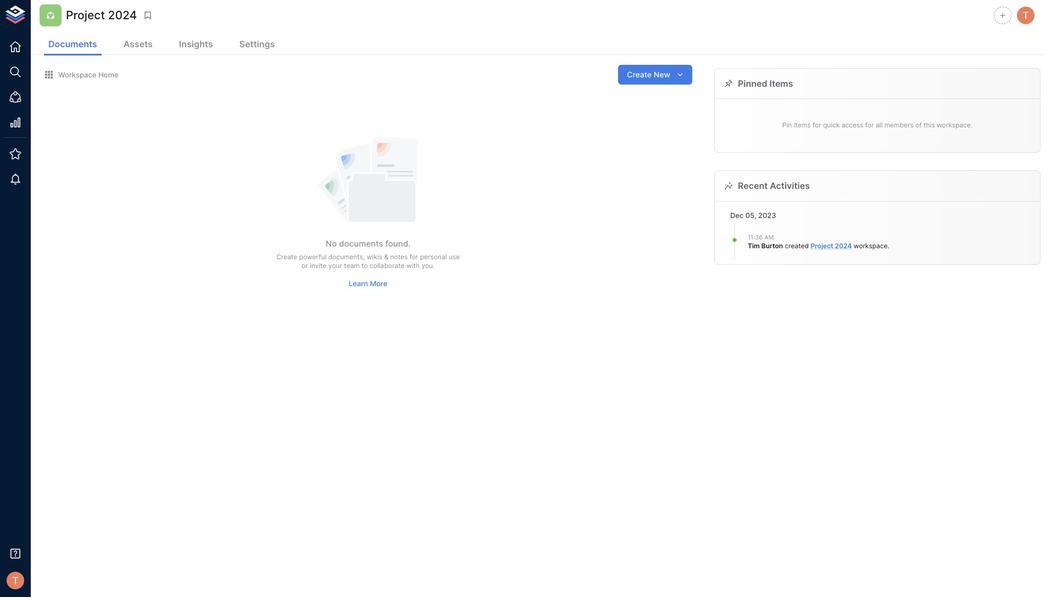 Task type: describe. For each thing, give the bounding box(es) containing it.
0 vertical spatial 2024
[[108, 8, 137, 22]]

workspace.
[[937, 121, 973, 129]]

created
[[785, 242, 809, 250]]

collaborate
[[370, 262, 405, 270]]

notes
[[390, 253, 408, 261]]

pinned
[[738, 78, 767, 89]]

settings link
[[235, 34, 279, 56]]

personal
[[420, 253, 447, 261]]

0 horizontal spatial t button
[[3, 569, 27, 593]]

assets
[[123, 38, 153, 49]]

team
[[344, 262, 360, 270]]

wikis
[[367, 253, 382, 261]]

burton
[[762, 242, 783, 250]]

all
[[876, 121, 883, 129]]

2 horizontal spatial for
[[865, 121, 874, 129]]

0 horizontal spatial project
[[66, 8, 105, 22]]

assets link
[[119, 34, 157, 56]]

1 horizontal spatial t button
[[1016, 5, 1036, 26]]

pin
[[782, 121, 792, 129]]

you.
[[422, 262, 435, 270]]

invite
[[310, 262, 327, 270]]

bookmark image
[[143, 10, 153, 20]]

documents
[[48, 38, 97, 49]]

workspace home
[[58, 70, 118, 79]]

more
[[370, 279, 388, 288]]

workspace home link
[[44, 70, 118, 80]]

items
[[770, 78, 793, 89]]

11:36 am tim burton created project 2024 workspace .
[[748, 233, 890, 250]]

use
[[449, 253, 460, 261]]

of
[[916, 121, 922, 129]]

quick
[[823, 121, 840, 129]]

pinned items
[[738, 78, 793, 89]]



Task type: vqa. For each thing, say whether or not it's contained in the screenshot.
the bottom T
yes



Task type: locate. For each thing, give the bounding box(es) containing it.
no documents found. create powerful documents, wikis & notes for personal use or invite your team to collaborate with you.
[[276, 239, 460, 270]]

&
[[384, 253, 388, 261]]

2023
[[758, 211, 776, 220]]

t button
[[1016, 5, 1036, 26], [3, 569, 27, 593]]

recent activities
[[738, 180, 810, 191]]

pin items for quick access for all members of this workspace.
[[782, 121, 973, 129]]

0 vertical spatial create
[[627, 70, 652, 79]]

dec
[[730, 211, 744, 220]]

create new
[[627, 70, 670, 79]]

create left powerful
[[276, 253, 297, 261]]

documents link
[[44, 34, 101, 56]]

project
[[66, 8, 105, 22], [811, 242, 833, 250]]

05,
[[746, 211, 756, 220]]

create
[[627, 70, 652, 79], [276, 253, 297, 261]]

dec 05, 2023
[[730, 211, 776, 220]]

0 horizontal spatial 2024
[[108, 8, 137, 22]]

t for t button to the right
[[1023, 9, 1029, 21]]

workspace
[[58, 70, 96, 79]]

for left quick
[[813, 121, 821, 129]]

1 horizontal spatial for
[[813, 121, 821, 129]]

this
[[924, 121, 935, 129]]

your
[[328, 262, 342, 270]]

.
[[888, 242, 890, 250]]

for inside no documents found. create powerful documents, wikis & notes for personal use or invite your team to collaborate with you.
[[410, 253, 418, 261]]

or
[[302, 262, 308, 270]]

documents
[[339, 239, 383, 249]]

learn
[[349, 279, 368, 288]]

0 horizontal spatial for
[[410, 253, 418, 261]]

insights link
[[175, 34, 217, 56]]

1 horizontal spatial t
[[1023, 9, 1029, 21]]

1 vertical spatial t button
[[3, 569, 27, 593]]

11:36
[[748, 233, 763, 241]]

home
[[98, 70, 118, 79]]

0 horizontal spatial create
[[276, 253, 297, 261]]

2024 inside "11:36 am tim burton created project 2024 workspace ."
[[835, 242, 852, 250]]

am
[[765, 233, 774, 241]]

0 horizontal spatial t
[[12, 575, 19, 587]]

items
[[794, 121, 811, 129]]

tim
[[748, 242, 760, 250]]

2024 left bookmark image
[[108, 8, 137, 22]]

2024 left workspace
[[835, 242, 852, 250]]

1 vertical spatial project
[[811, 242, 833, 250]]

1 vertical spatial t
[[12, 575, 19, 587]]

0 vertical spatial t
[[1023, 9, 1029, 21]]

1 vertical spatial create
[[276, 253, 297, 261]]

recent
[[738, 180, 768, 191]]

project inside "11:36 am tim burton created project 2024 workspace ."
[[811, 242, 833, 250]]

project right "created"
[[811, 242, 833, 250]]

1 horizontal spatial create
[[627, 70, 652, 79]]

create inside no documents found. create powerful documents, wikis & notes for personal use or invite your team to collaborate with you.
[[276, 253, 297, 261]]

documents,
[[328, 253, 365, 261]]

for left all
[[865, 121, 874, 129]]

workspace
[[854, 242, 888, 250]]

for
[[813, 121, 821, 129], [865, 121, 874, 129], [410, 253, 418, 261]]

insights
[[179, 38, 213, 49]]

learn more
[[349, 279, 388, 288]]

activities
[[770, 180, 810, 191]]

powerful
[[299, 253, 327, 261]]

members
[[885, 121, 914, 129]]

settings
[[239, 38, 275, 49]]

new
[[654, 70, 670, 79]]

create left the new
[[627, 70, 652, 79]]

create inside "button"
[[627, 70, 652, 79]]

learn more button
[[346, 275, 390, 292]]

found.
[[385, 239, 411, 249]]

1 vertical spatial 2024
[[835, 242, 852, 250]]

1 horizontal spatial 2024
[[835, 242, 852, 250]]

project 2024
[[66, 8, 137, 22]]

create new button
[[618, 65, 692, 85]]

for up with
[[410, 253, 418, 261]]

1 horizontal spatial project
[[811, 242, 833, 250]]

with
[[406, 262, 420, 270]]

access
[[842, 121, 864, 129]]

to
[[362, 262, 368, 270]]

no
[[326, 239, 337, 249]]

t
[[1023, 9, 1029, 21], [12, 575, 19, 587]]

0 vertical spatial project
[[66, 8, 105, 22]]

project 2024 link
[[811, 242, 852, 250]]

t for the leftmost t button
[[12, 575, 19, 587]]

0 vertical spatial t button
[[1016, 5, 1036, 26]]

project up documents
[[66, 8, 105, 22]]

2024
[[108, 8, 137, 22], [835, 242, 852, 250]]



